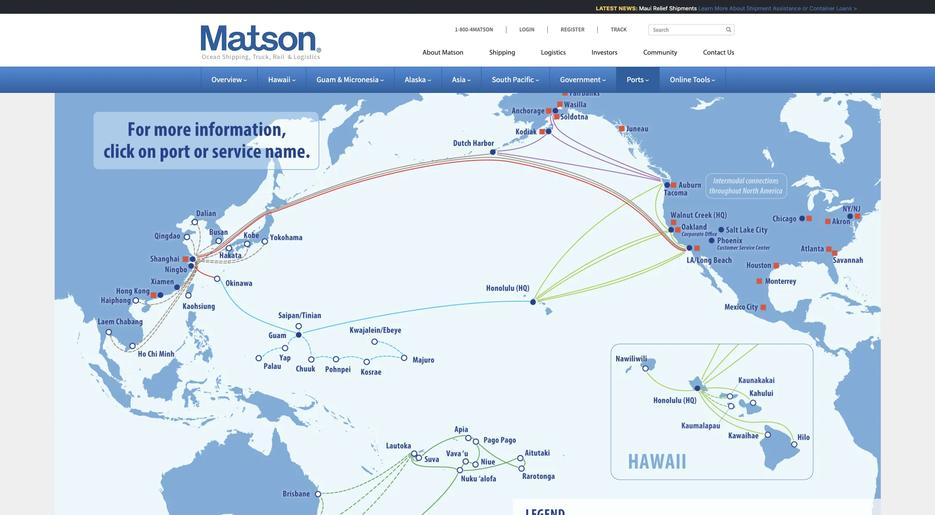 Task type: describe. For each thing, give the bounding box(es) containing it.
chuuk image
[[307, 354, 315, 363]]

container
[[805, 5, 830, 12]]

alaska
[[405, 74, 426, 84]]

south
[[492, 74, 512, 84]]

apia image
[[462, 433, 471, 442]]

shanghai image
[[190, 254, 198, 263]]

us
[[728, 50, 735, 56]]

more
[[710, 5, 723, 12]]

latest news: maui relief shipments learn more about shipment assistance or container loans >
[[591, 5, 852, 12]]

about inside top menu navigation
[[423, 50, 441, 56]]

assistance
[[768, 5, 796, 12]]

la image
[[684, 243, 693, 251]]

hawaii link
[[268, 74, 296, 84]]

contact us
[[704, 50, 735, 56]]

south pacific
[[492, 74, 534, 84]]

news:
[[614, 5, 633, 12]]

shipping link
[[477, 45, 528, 63]]

qingdao image
[[182, 233, 190, 242]]

saipan tinian rota image
[[297, 323, 306, 331]]

online
[[670, 74, 692, 84]]

pacific
[[513, 74, 534, 84]]

hawaii
[[268, 74, 290, 84]]

niue image
[[473, 461, 482, 469]]

about matson link
[[423, 45, 477, 63]]

tacoma image
[[665, 181, 673, 189]]

asia
[[452, 74, 466, 84]]

guam & micronesia link
[[317, 74, 384, 84]]

logistics
[[541, 50, 566, 56]]

nawiliwili image
[[640, 365, 649, 373]]

government link
[[560, 74, 606, 84]]

login link
[[506, 26, 548, 33]]

micronesia
[[344, 74, 379, 84]]

shipping
[[490, 50, 516, 56]]

alaska link
[[405, 74, 431, 84]]

guam image
[[297, 331, 306, 339]]

okinawa image
[[212, 274, 221, 282]]

yap image
[[280, 342, 289, 350]]

learn
[[694, 5, 708, 12]]

honolulu image
[[694, 383, 703, 392]]

kodiak image
[[545, 127, 553, 136]]

register
[[561, 26, 585, 33]]

christmas island image
[[417, 453, 425, 462]]

contact us link
[[691, 45, 735, 63]]

kobe image
[[243, 240, 251, 249]]

investors link
[[579, 45, 631, 63]]

online tools
[[670, 74, 710, 84]]

kaohsiung image
[[184, 289, 192, 297]]

4matson
[[470, 26, 493, 33]]

latest
[[591, 5, 613, 12]]

blue matson logo with ocean, shipping, truck, rail and logistics written beneath it. image
[[201, 25, 321, 61]]

vava'u image
[[462, 457, 471, 465]]

laem chabang image
[[104, 328, 113, 336]]

rarotonga image
[[520, 464, 529, 472]]

kwajelein image
[[372, 336, 381, 345]]

tools
[[693, 74, 710, 84]]

>
[[849, 5, 852, 12]]

1-
[[455, 26, 460, 33]]

&
[[338, 74, 342, 84]]

800-
[[460, 26, 470, 33]]

contact
[[704, 50, 726, 56]]

honolulu image
[[529, 298, 538, 306]]



Task type: locate. For each thing, give the bounding box(es) containing it.
ho chi minh image
[[128, 341, 137, 350]]

about matson
[[423, 50, 464, 56]]

overview
[[212, 74, 242, 84]]

community
[[644, 50, 678, 56]]

1-800-4matson link
[[455, 26, 506, 33]]

asia link
[[452, 74, 471, 84]]

brisbane image
[[315, 489, 324, 498]]

shipments
[[665, 5, 692, 12]]

hilo image
[[791, 441, 800, 449]]

about right more
[[725, 5, 740, 12]]

papeete image
[[562, 455, 570, 463]]

busan image
[[215, 236, 224, 245]]

Search search field
[[649, 24, 735, 35]]

kosrae image
[[364, 357, 372, 366]]

guam
[[317, 74, 336, 84]]

palau image
[[255, 353, 264, 362]]

learn more about shipment assistance or container loans > link
[[694, 5, 852, 12]]

okinawa service image
[[826, 513, 873, 515]]

xiamen image
[[175, 280, 184, 289]]

or
[[798, 5, 803, 12]]

top menu navigation
[[423, 45, 735, 63]]

investors
[[592, 50, 618, 56]]

track
[[611, 26, 627, 33]]

about
[[725, 5, 740, 12], [423, 50, 441, 56]]

1-800-4matson
[[455, 26, 493, 33]]

online tools link
[[670, 74, 716, 84]]

aitutaki image
[[515, 454, 524, 463]]

maui
[[634, 5, 647, 12]]

about left matson
[[423, 50, 441, 56]]

ports
[[627, 74, 644, 84]]

oakland image
[[667, 225, 676, 234]]

login
[[520, 26, 535, 33]]

matson_routemap.jpg image
[[54, 75, 881, 515]]

pago pago image
[[475, 437, 483, 446]]

lautoka image
[[407, 449, 416, 457]]

government
[[560, 74, 601, 84]]

logistics link
[[528, 45, 579, 63]]

loans
[[832, 5, 847, 12]]

matson
[[442, 50, 464, 56]]

overview link
[[212, 74, 247, 84]]

ningbo image
[[190, 263, 198, 271]]

0 vertical spatial about
[[725, 5, 740, 12]]

ports link
[[627, 74, 649, 84]]

dutch hurbor image
[[489, 147, 498, 156]]

south pacific link
[[492, 74, 539, 84]]

kahului image
[[749, 398, 758, 406]]

0 horizontal spatial about
[[423, 50, 441, 56]]

dalian image
[[191, 217, 200, 226]]

kawaihae image
[[764, 430, 773, 439]]

community link
[[631, 45, 691, 63]]

nuku alofa image
[[458, 465, 466, 474]]

anchorage image
[[552, 105, 561, 114]]

None search field
[[649, 24, 735, 35]]

register link
[[548, 26, 598, 33]]

track link
[[598, 26, 627, 33]]

guam & micronesia
[[317, 74, 379, 84]]

1 horizontal spatial about
[[725, 5, 740, 12]]

yokohama image
[[261, 237, 270, 246]]

pohnpei image
[[333, 353, 342, 362]]

1 vertical spatial about
[[423, 50, 441, 56]]

majuro image
[[402, 353, 411, 362]]

hakata image
[[224, 240, 233, 249]]

relief
[[648, 5, 663, 12]]

phoenix image
[[708, 237, 716, 245]]

search image
[[726, 27, 732, 32]]

shipment
[[742, 5, 767, 12]]

hong kong image
[[158, 291, 166, 300]]



Task type: vqa. For each thing, say whether or not it's contained in the screenshot.
the middle the please
no



